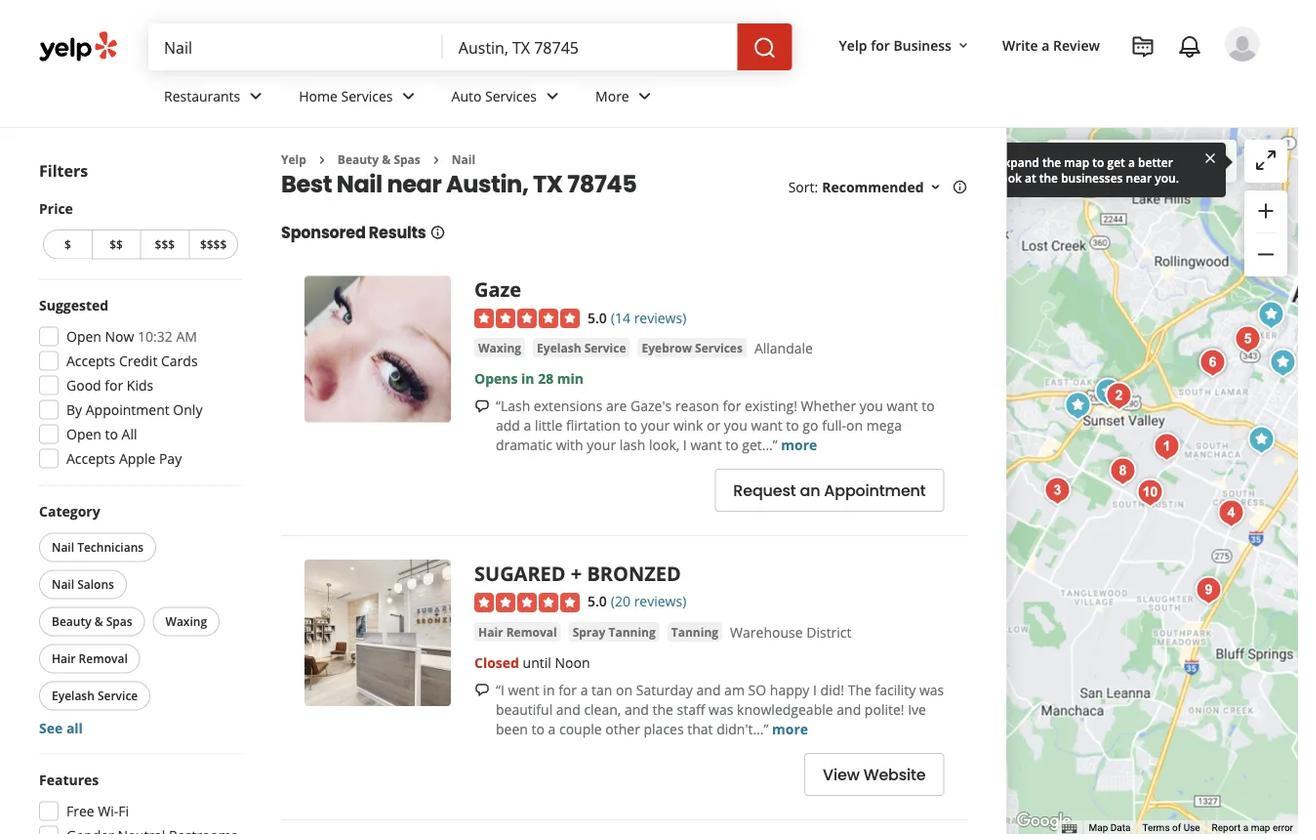 Task type: vqa. For each thing, say whether or not it's contained in the screenshot.
Heating & Air Conditioning/HVAC
no



Task type: describe. For each thing, give the bounding box(es) containing it.
Near text field
[[459, 36, 722, 58]]

group containing suggested
[[33, 295, 242, 474]]

at
[[1025, 169, 1037, 186]]

happy
[[770, 680, 810, 699]]

0 vertical spatial waxing
[[479, 339, 522, 356]]

opens in 28 min
[[475, 369, 584, 387]]

knowledgeable
[[737, 700, 834, 718]]

16 speech v2 image
[[475, 398, 490, 414]]

data
[[1111, 822, 1131, 834]]

expand map image
[[1255, 148, 1278, 172]]

add
[[496, 416, 521, 434]]

services for auto services
[[485, 87, 537, 105]]

nail technicians
[[52, 539, 144, 555]]

i inside ""lash extensions are gaze's reason for existing! whether you want to add a little flirtation to your wink or you want to go full-on mega dramatic with your lash look, i want to get…""
[[684, 435, 687, 454]]

use
[[1184, 822, 1201, 834]]

24 chevron down v2 image for restaurants
[[244, 84, 268, 108]]

nail salons
[[52, 576, 114, 592]]

0 vertical spatial beauty
[[338, 151, 379, 167]]

are
[[607, 396, 627, 415]]

a inside ""lash extensions are gaze's reason for existing! whether you want to add a little flirtation to your wink or you want to go full-on mega dramatic with your lash look, i want to get…""
[[524, 416, 532, 434]]

beautiful
[[496, 700, 553, 718]]

a right write
[[1042, 36, 1050, 54]]

spray tanning button
[[569, 622, 660, 641]]

business
[[894, 36, 952, 54]]

staff
[[677, 700, 706, 718]]

(14 reviews)
[[611, 308, 687, 327]]

free wi-fi
[[66, 802, 129, 820]]

ive
[[908, 700, 927, 718]]

spray tanning
[[573, 623, 656, 639]]

home services link
[[283, 70, 436, 127]]

businesses
[[1062, 169, 1124, 186]]

16 speech v2 image
[[475, 682, 490, 698]]

open for open to all
[[66, 425, 102, 443]]

a left couple on the bottom left of page
[[548, 719, 556, 738]]

yelp link
[[281, 151, 307, 167]]

"i
[[496, 680, 505, 699]]

le posh nail spa image
[[1089, 373, 1128, 412]]

0 horizontal spatial hair removal button
[[39, 644, 140, 673]]

queen spa image
[[1229, 320, 1268, 359]]

removal for hair removal button to the top
[[507, 623, 557, 639]]

report a map error link
[[1213, 822, 1294, 834]]

16 info v2 image
[[953, 179, 968, 195]]

restaurants
[[164, 87, 240, 105]]

sponsored results
[[281, 222, 426, 244]]

you.
[[1156, 169, 1180, 186]]

request an appointment
[[734, 480, 926, 502]]

tanning inside button
[[672, 623, 719, 639]]

0 vertical spatial you
[[860, 396, 884, 415]]

$
[[64, 236, 71, 252]]

0 vertical spatial want
[[887, 396, 919, 415]]

5.0 for gaze
[[588, 308, 607, 327]]

am
[[725, 680, 745, 699]]

and left am
[[697, 680, 721, 699]]

spas inside button
[[106, 613, 132, 629]]

nail for nail link
[[452, 151, 476, 167]]

all
[[122, 425, 137, 443]]

better
[[1139, 154, 1174, 170]]

accepts for accepts credit cards
[[66, 352, 115, 370]]

tx
[[533, 167, 563, 200]]

fi
[[118, 802, 129, 820]]

5.0 link for gaze
[[588, 306, 607, 327]]

on inside the "i went in for a tan on saturday and am so happy i did! the facility was beautiful and clean, and the staff was knowledgeable and polite! ive been to a couple other places that didn't…"
[[616, 680, 633, 699]]

sugared
[[475, 560, 566, 587]]

tanning link
[[668, 622, 723, 641]]

cards
[[161, 352, 198, 370]]

austin,
[[446, 167, 529, 200]]

1 horizontal spatial beauty & spas
[[338, 151, 421, 167]]

hair removal for the left hair removal button
[[52, 650, 128, 667]]

5.0 for sugared + bronzed
[[588, 592, 607, 611]]

urban betty image
[[1243, 420, 1282, 460]]

terms
[[1143, 822, 1171, 834]]

$$ button
[[92, 230, 140, 259]]

0 horizontal spatial waxing
[[166, 613, 207, 629]]

so
[[749, 680, 767, 699]]

16 chevron down v2 image
[[928, 179, 944, 195]]

close image
[[1203, 149, 1219, 166]]

10:32
[[138, 327, 173, 346]]

le posh nail spa image
[[1089, 373, 1128, 412]]

$ button
[[43, 230, 92, 259]]

free
[[66, 802, 94, 820]]

0 horizontal spatial your
[[587, 435, 616, 454]]

keyboard shortcuts image
[[1062, 824, 1078, 834]]

sugared + bronzed image
[[305, 560, 451, 706]]

to inside the "i went in for a tan on saturday and am so happy i did! the facility was beautiful and clean, and the staff was knowledgeable and polite! ive been to a couple other places that didn't…"
[[532, 719, 545, 738]]

hair for hair removal button to the top
[[479, 623, 504, 639]]

ruby a. image
[[1226, 26, 1261, 62]]

reason
[[676, 396, 720, 415]]

& inside button
[[94, 613, 103, 629]]

"lash
[[496, 396, 531, 415]]

more for sugared + bronzed
[[773, 719, 809, 738]]

notifications image
[[1179, 35, 1202, 59]]

open now 10:32 am
[[66, 327, 197, 346]]

2 vertical spatial want
[[691, 435, 722, 454]]

write
[[1003, 36, 1039, 54]]

flirtation
[[566, 416, 621, 434]]

existing!
[[745, 396, 798, 415]]

16 chevron right v2 image
[[314, 152, 330, 168]]

none field find
[[164, 36, 428, 58]]

tan
[[592, 680, 613, 699]]

$$
[[110, 236, 123, 252]]

go
[[803, 416, 819, 434]]

an
[[800, 480, 821, 502]]

technicians
[[77, 539, 144, 555]]

eyelash for 'eyelash service' button to the left
[[52, 688, 95, 704]]

website
[[864, 764, 926, 786]]

wink
[[674, 416, 704, 434]]

write a review
[[1003, 36, 1101, 54]]

a left tan
[[581, 680, 588, 699]]

+
[[571, 560, 582, 587]]

nail technicians button
[[39, 533, 156, 562]]

great nails image
[[1100, 377, 1139, 416]]

service inside eyelash service link
[[585, 339, 627, 356]]

write a review link
[[995, 27, 1109, 62]]

0 vertical spatial spas
[[394, 151, 421, 167]]

kim's nails image
[[1212, 494, 1251, 533]]

5.0 link for sugared + bronzed
[[588, 590, 607, 611]]

report a map error
[[1213, 822, 1294, 834]]

$$$$
[[200, 236, 227, 252]]

hooky nails image
[[1038, 471, 1078, 510]]

group containing category
[[35, 502, 242, 738]]

all
[[66, 719, 83, 737]]

gaze
[[475, 276, 522, 303]]

gaze image
[[305, 276, 451, 422]]

facility
[[876, 680, 916, 699]]

tanning inside button
[[609, 623, 656, 639]]

more link for gaze
[[782, 435, 818, 454]]

(14
[[611, 308, 631, 327]]

beauty & spas inside button
[[52, 613, 132, 629]]

(20 reviews)
[[611, 592, 687, 611]]

none field the near
[[459, 36, 722, 58]]

allandale
[[755, 339, 814, 358]]

0 vertical spatial your
[[641, 416, 670, 434]]

gaze's
[[631, 396, 672, 415]]

0 horizontal spatial near
[[387, 167, 442, 200]]

appointment inside request an appointment button
[[825, 480, 926, 502]]

beautiful me image
[[1059, 386, 1098, 425]]

look
[[998, 169, 1022, 186]]

business categories element
[[148, 70, 1261, 127]]

more link
[[580, 70, 673, 127]]

1 horizontal spatial eyelash service
[[537, 339, 627, 356]]

beauty inside beauty & spas button
[[52, 613, 91, 629]]

terms of use link
[[1143, 822, 1201, 834]]

noon
[[555, 653, 590, 671]]

kids
[[127, 376, 154, 395]]

credit
[[119, 352, 158, 370]]

i inside the "i went in for a tan on saturday and am so happy i did! the facility was beautiful and clean, and the staff was knowledgeable and polite! ive been to a couple other places that didn't…"
[[814, 680, 817, 699]]

eyebrow services link
[[638, 338, 747, 358]]

expand the map to get a better look at the businesses near you. tooltip
[[983, 143, 1227, 197]]

home
[[299, 87, 338, 105]]

eyelash service link
[[533, 338, 630, 358]]

apple
[[119, 449, 156, 468]]

24 chevron down v2 image for more
[[634, 84, 657, 108]]

1 vertical spatial want
[[752, 416, 783, 434]]

and up the other
[[625, 700, 649, 718]]



Task type: locate. For each thing, give the bounding box(es) containing it.
0 horizontal spatial in
[[522, 369, 535, 387]]

beauty right 16 chevron right v2 icon
[[338, 151, 379, 167]]

5 star rating image
[[475, 309, 580, 328], [475, 593, 580, 612]]

a right the report on the bottom of the page
[[1244, 822, 1249, 834]]

spray tanning link
[[569, 622, 660, 641]]

suggested
[[39, 296, 109, 314]]

for
[[871, 36, 891, 54], [105, 376, 123, 395], [723, 396, 742, 415], [559, 680, 577, 699]]

now
[[105, 327, 134, 346]]

eyelash for 'eyelash service' button to the right
[[537, 339, 582, 356]]

1 vertical spatial eyelash service button
[[39, 681, 151, 711]]

open down by
[[66, 425, 102, 443]]

waxing up opens
[[479, 339, 522, 356]]

services for eyebrow services
[[695, 339, 743, 356]]

1 open from the top
[[66, 327, 102, 346]]

16 chevron right v2 image
[[429, 152, 444, 168]]

auto services
[[452, 87, 537, 105]]

hair down beauty & spas button in the left of the page
[[52, 650, 76, 667]]

2 horizontal spatial services
[[695, 339, 743, 356]]

services right home at top left
[[341, 87, 393, 105]]

1 horizontal spatial waxing button
[[475, 338, 526, 358]]

1 horizontal spatial yelp
[[840, 36, 868, 54]]

0 horizontal spatial was
[[709, 700, 734, 718]]

open to all
[[66, 425, 137, 443]]

1 vertical spatial hair removal button
[[39, 644, 140, 673]]

1 horizontal spatial removal
[[507, 623, 557, 639]]

near right get
[[1127, 169, 1153, 186]]

24 chevron down v2 image
[[397, 84, 420, 108], [541, 84, 565, 108]]

services right auto
[[485, 87, 537, 105]]

search image
[[754, 36, 777, 60]]

went
[[508, 680, 540, 699]]

by
[[66, 400, 82, 419]]

whether
[[801, 396, 857, 415]]

1 vertical spatial removal
[[79, 650, 128, 667]]

beauty & spas button
[[39, 607, 145, 636]]

services for home services
[[341, 87, 393, 105]]

hair for the left hair removal button
[[52, 650, 76, 667]]

16 info v2 image
[[430, 224, 446, 240]]

little
[[535, 416, 563, 434]]

eyelash service button
[[533, 338, 630, 358], [39, 681, 151, 711]]

None search field
[[148, 23, 797, 70]]

removal up closed until noon
[[507, 623, 557, 639]]

eyebrow services
[[642, 339, 743, 356]]

map for to
[[1065, 154, 1090, 170]]

1 horizontal spatial beauty
[[338, 151, 379, 167]]

spas
[[394, 151, 421, 167], [106, 613, 132, 629]]

opens
[[475, 369, 518, 387]]

map for moves
[[1151, 152, 1180, 171]]

0 vertical spatial eyelash service
[[537, 339, 627, 356]]

for inside the "i went in for a tan on saturday and am so happy i did! the facility was beautiful and clean, and the staff was knowledgeable and polite! ive been to a couple other places that didn't…"
[[559, 680, 577, 699]]

price
[[39, 199, 73, 217]]

beauty & spas down salons
[[52, 613, 132, 629]]

1 horizontal spatial map
[[1151, 152, 1180, 171]]

1 none field from the left
[[164, 36, 428, 58]]

2 24 chevron down v2 image from the left
[[634, 84, 657, 108]]

view website link
[[805, 753, 945, 796]]

map
[[1089, 822, 1109, 834]]

for left "kids"
[[105, 376, 123, 395]]

0 horizontal spatial beauty & spas
[[52, 613, 132, 629]]

a right get
[[1129, 154, 1136, 170]]

didn't…"
[[717, 719, 769, 738]]

nail right 16 chevron right v2 icon
[[337, 167, 383, 200]]

map region
[[854, 0, 1300, 834]]

sugared + bronzed link
[[475, 560, 682, 587]]

reviews)
[[634, 308, 687, 327], [634, 592, 687, 611]]

accepts
[[66, 352, 115, 370], [66, 449, 115, 468]]

1 reviews) from the top
[[634, 308, 687, 327]]

1 vertical spatial eyelash service
[[52, 688, 138, 704]]

reviews) up eyebrow
[[634, 308, 687, 327]]

eyelash service up all
[[52, 688, 138, 704]]

golden nail lounge image
[[1190, 571, 1229, 610]]

0 horizontal spatial eyelash
[[52, 688, 95, 704]]

user actions element
[[824, 24, 1288, 145]]

0 horizontal spatial tanning
[[609, 623, 656, 639]]

2 5 star rating image from the top
[[475, 593, 580, 612]]

hair removal button
[[475, 622, 561, 641], [39, 644, 140, 673]]

map left error
[[1252, 822, 1271, 834]]

0 vertical spatial beauty & spas
[[338, 151, 421, 167]]

more down knowledgeable
[[773, 719, 809, 738]]

open down suggested on the top left of the page
[[66, 327, 102, 346]]

other
[[606, 719, 641, 738]]

5.0 link left (20
[[588, 590, 607, 611]]

nail left salons
[[52, 576, 74, 592]]

1 vertical spatial hair removal
[[52, 650, 128, 667]]

(20 reviews) link
[[611, 590, 687, 611]]

eyelash service up min
[[537, 339, 627, 356]]

appointment right "an"
[[825, 480, 926, 502]]

beauty & spas left 16 chevron right v2 image
[[338, 151, 421, 167]]

appointment
[[86, 400, 170, 419], [825, 480, 926, 502]]

5 star rating image up waxing link
[[475, 309, 580, 328]]

1 vertical spatial 5 star rating image
[[475, 593, 580, 612]]

or
[[707, 416, 721, 434]]

price group
[[39, 198, 242, 263]]

1 horizontal spatial hair
[[479, 623, 504, 639]]

0 vertical spatial was
[[920, 680, 945, 699]]

yelp for yelp for business
[[840, 36, 868, 54]]

0 vertical spatial removal
[[507, 623, 557, 639]]

group
[[1245, 190, 1288, 276], [33, 295, 242, 474], [35, 502, 242, 738], [33, 770, 242, 834]]

of
[[1173, 822, 1182, 834]]

zoom in image
[[1255, 199, 1278, 223]]

nail for nail salons
[[52, 576, 74, 592]]

to inside expand the map to get a better look at the businesses near you.
[[1093, 154, 1105, 170]]

0 horizontal spatial eyelash service button
[[39, 681, 151, 711]]

was down am
[[709, 700, 734, 718]]

reviews) for sugared + bronzed
[[634, 592, 687, 611]]

1 horizontal spatial services
[[485, 87, 537, 105]]

0 vertical spatial reviews)
[[634, 308, 687, 327]]

for inside yelp for business button
[[871, 36, 891, 54]]

& left 16 chevron right v2 image
[[382, 151, 391, 167]]

1 vertical spatial open
[[66, 425, 102, 443]]

nail inside "button"
[[52, 576, 74, 592]]

0 vertical spatial open
[[66, 327, 102, 346]]

more down go
[[782, 435, 818, 454]]

0 horizontal spatial none field
[[164, 36, 428, 58]]

google image
[[1012, 809, 1077, 834]]

1 horizontal spatial hair removal
[[479, 623, 557, 639]]

24 chevron down v2 image inside more link
[[634, 84, 657, 108]]

hair removal button up closed until noon
[[475, 622, 561, 641]]

see all button
[[39, 719, 83, 737]]

0 vertical spatial on
[[847, 416, 863, 434]]

service
[[585, 339, 627, 356], [98, 688, 138, 704]]

your down gaze's
[[641, 416, 670, 434]]

golden nails & facial image
[[1104, 452, 1143, 491]]

waxing button right beauty & spas button in the left of the page
[[153, 607, 220, 636]]

0 horizontal spatial service
[[98, 688, 138, 704]]

reviews) for gaze
[[634, 308, 687, 327]]

in right went
[[543, 680, 555, 699]]

b & y nails spa image
[[1264, 343, 1300, 382]]

waxing right beauty & spas button in the left of the page
[[166, 613, 207, 629]]

1 vertical spatial eyelash
[[52, 688, 95, 704]]

1 horizontal spatial want
[[752, 416, 783, 434]]

on left mega
[[847, 416, 863, 434]]

european wax center image
[[1252, 295, 1291, 335]]

& down salons
[[94, 613, 103, 629]]

dramatic
[[496, 435, 553, 454]]

0 horizontal spatial yelp
[[281, 151, 307, 167]]

24 chevron down v2 image right the restaurants
[[244, 84, 268, 108]]

want
[[887, 396, 919, 415], [752, 416, 783, 434], [691, 435, 722, 454]]

1 horizontal spatial appointment
[[825, 480, 926, 502]]

hair removal up closed until noon
[[479, 623, 557, 639]]

map left get
[[1065, 154, 1090, 170]]

and up couple on the bottom left of page
[[557, 700, 581, 718]]

more link for sugared + bronzed
[[773, 719, 809, 738]]

1 horizontal spatial waxing
[[479, 339, 522, 356]]

i left did!
[[814, 680, 817, 699]]

nail salons button
[[39, 570, 127, 599]]

yelp left business
[[840, 36, 868, 54]]

24 chevron down v2 image inside restaurants link
[[244, 84, 268, 108]]

0 vertical spatial waxing button
[[475, 338, 526, 358]]

hair removal button down beauty & spas button in the left of the page
[[39, 644, 140, 673]]

Find text field
[[164, 36, 428, 58]]

restaurants link
[[148, 70, 283, 127]]

projects image
[[1132, 35, 1155, 59]]

0 vertical spatial i
[[684, 435, 687, 454]]

1 horizontal spatial you
[[860, 396, 884, 415]]

eyelash service button up all
[[39, 681, 151, 711]]

1 vertical spatial yelp
[[281, 151, 307, 167]]

1 vertical spatial hair
[[52, 650, 76, 667]]

sponsored
[[281, 222, 366, 244]]

spas down salons
[[106, 613, 132, 629]]

1 vertical spatial accepts
[[66, 449, 115, 468]]

the inside the "i went in for a tan on saturday and am so happy i did! the facility was beautiful and clean, and the staff was knowledgeable and polite! ive been to a couple other places that didn't…"
[[653, 700, 674, 718]]

1 vertical spatial on
[[616, 680, 633, 699]]

24 chevron down v2 image
[[244, 84, 268, 108], [634, 84, 657, 108]]

24 chevron down v2 image left auto
[[397, 84, 420, 108]]

1 5.0 from the top
[[588, 308, 607, 327]]

0 vertical spatial hair removal
[[479, 623, 557, 639]]

0 vertical spatial appointment
[[86, 400, 170, 419]]

24 chevron down v2 image right more
[[634, 84, 657, 108]]

map for error
[[1252, 822, 1271, 834]]

for inside ""lash extensions are gaze's reason for existing! whether you want to add a little flirtation to your wink or you want to go full-on mega dramatic with your lash look, i want to get…""
[[723, 396, 742, 415]]

removal down beauty & spas button in the left of the page
[[79, 650, 128, 667]]

None field
[[164, 36, 428, 58], [459, 36, 722, 58]]

2 accepts from the top
[[66, 449, 115, 468]]

map data
[[1089, 822, 1131, 834]]

0 vertical spatial in
[[522, 369, 535, 387]]

5.0 link left (14
[[588, 306, 607, 327]]

in left 28
[[522, 369, 535, 387]]

accepts for accepts apple pay
[[66, 449, 115, 468]]

1 vertical spatial more
[[773, 719, 809, 738]]

1 accepts from the top
[[66, 352, 115, 370]]

service down beauty & spas button in the left of the page
[[98, 688, 138, 704]]

2 5.0 link from the top
[[588, 590, 607, 611]]

2 tanning from the left
[[672, 623, 719, 639]]

near inside expand the map to get a better look at the businesses near you.
[[1127, 169, 1153, 186]]

none field up home at top left
[[164, 36, 428, 58]]

16 chevron down v2 image
[[956, 38, 972, 53]]

until
[[523, 653, 552, 671]]

yelp inside button
[[840, 36, 868, 54]]

accepts up good
[[66, 352, 115, 370]]

home services
[[299, 87, 393, 105]]

1 5 star rating image from the top
[[475, 309, 580, 328]]

moves
[[1184, 152, 1226, 171]]

eyelash inside group
[[52, 688, 95, 704]]

1 horizontal spatial in
[[543, 680, 555, 699]]

1 horizontal spatial 24 chevron down v2 image
[[541, 84, 565, 108]]

5 star rating image down sugared
[[475, 593, 580, 612]]

removal inside group
[[79, 650, 128, 667]]

1 vertical spatial you
[[724, 416, 748, 434]]

1 horizontal spatial spas
[[394, 151, 421, 167]]

0 horizontal spatial hair
[[52, 650, 76, 667]]

0 horizontal spatial appointment
[[86, 400, 170, 419]]

couple
[[560, 719, 602, 738]]

services inside button
[[695, 339, 743, 356]]

you right or
[[724, 416, 748, 434]]

1 horizontal spatial &
[[382, 151, 391, 167]]

1 horizontal spatial eyelash
[[537, 339, 582, 356]]

0 vertical spatial eyelash
[[537, 339, 582, 356]]

service down (14
[[585, 339, 627, 356]]

24 chevron down v2 image inside auto services link
[[541, 84, 565, 108]]

zoom out image
[[1255, 243, 1278, 266]]

and down the
[[837, 700, 862, 718]]

2 24 chevron down v2 image from the left
[[541, 84, 565, 108]]

map inside expand the map to get a better look at the businesses near you.
[[1065, 154, 1090, 170]]

map right the as
[[1151, 152, 1180, 171]]

&
[[382, 151, 391, 167], [94, 613, 103, 629]]

0 vertical spatial accepts
[[66, 352, 115, 370]]

0 horizontal spatial services
[[341, 87, 393, 105]]

beauty & spas link
[[338, 151, 421, 167]]

removal for the left hair removal button
[[79, 650, 128, 667]]

good
[[66, 376, 101, 395]]

1 vertical spatial appointment
[[825, 480, 926, 502]]

see
[[39, 719, 63, 737]]

reviews) down bronzed
[[634, 592, 687, 611]]

24 chevron down v2 image right the 'auto services'
[[541, 84, 565, 108]]

hair removal down beauty & spas button in the left of the page
[[52, 650, 128, 667]]

1 horizontal spatial eyelash service button
[[533, 338, 630, 358]]

yelp
[[840, 36, 868, 54], [281, 151, 307, 167]]

0 vertical spatial 5.0
[[588, 308, 607, 327]]

ten nails image
[[1148, 427, 1187, 466]]

hair up closed
[[479, 623, 504, 639]]

0 vertical spatial hair removal button
[[475, 622, 561, 641]]

2 open from the top
[[66, 425, 102, 443]]

1 vertical spatial in
[[543, 680, 555, 699]]

1 vertical spatial waxing
[[166, 613, 207, 629]]

1 vertical spatial was
[[709, 700, 734, 718]]

1 5.0 link from the top
[[588, 306, 607, 327]]

0 vertical spatial yelp
[[840, 36, 868, 54]]

near up results
[[387, 167, 442, 200]]

a
[[1042, 36, 1050, 54], [1129, 154, 1136, 170], [524, 416, 532, 434], [581, 680, 588, 699], [548, 719, 556, 738], [1244, 822, 1249, 834]]

your down flirtation
[[587, 435, 616, 454]]

0 vertical spatial 5 star rating image
[[475, 309, 580, 328]]

more link down knowledgeable
[[773, 719, 809, 738]]

5.0 link
[[588, 306, 607, 327], [588, 590, 607, 611]]

to
[[1093, 154, 1105, 170], [922, 396, 935, 415], [625, 416, 638, 434], [787, 416, 800, 434], [105, 425, 118, 443], [726, 435, 739, 454], [532, 719, 545, 738]]

i down wink
[[684, 435, 687, 454]]

5 star rating image for sugared + bronzed
[[475, 593, 580, 612]]

28
[[538, 369, 554, 387]]

on right tan
[[616, 680, 633, 699]]

group containing features
[[33, 770, 242, 834]]

been
[[496, 719, 528, 738]]

1 vertical spatial beauty & spas
[[52, 613, 132, 629]]

yelp for business button
[[832, 27, 980, 63]]

want up mega
[[887, 396, 919, 415]]

want down or
[[691, 435, 722, 454]]

0 horizontal spatial 24 chevron down v2 image
[[244, 84, 268, 108]]

nail down category
[[52, 539, 74, 555]]

1 vertical spatial more link
[[773, 719, 809, 738]]

the
[[848, 680, 872, 699]]

a right add
[[524, 416, 532, 434]]

beauty
[[338, 151, 379, 167], [52, 613, 91, 629]]

0 horizontal spatial &
[[94, 613, 103, 629]]

search
[[1087, 152, 1130, 171]]

clean,
[[584, 700, 621, 718]]

5.0 left (20
[[588, 592, 607, 611]]

modern nails lounge spa image
[[1194, 343, 1233, 382], [1194, 343, 1233, 382]]

for inside group
[[105, 376, 123, 395]]

none field up more
[[459, 36, 722, 58]]

services
[[341, 87, 393, 105], [485, 87, 537, 105], [695, 339, 743, 356]]

5.0 left (14
[[588, 308, 607, 327]]

look,
[[649, 435, 680, 454]]

a inside expand the map to get a better look at the businesses near you.
[[1129, 154, 1136, 170]]

waxing button
[[475, 338, 526, 358], [153, 607, 220, 636]]

5 star rating image for gaze
[[475, 309, 580, 328]]

hair removal for hair removal button to the top
[[479, 623, 557, 639]]

1 vertical spatial &
[[94, 613, 103, 629]]

beauty down nail salons "button" on the bottom
[[52, 613, 91, 629]]

0 horizontal spatial eyelash service
[[52, 688, 138, 704]]

terms of use
[[1143, 822, 1201, 834]]

report
[[1213, 822, 1242, 834]]

1 horizontal spatial tanning
[[672, 623, 719, 639]]

appointment up all at the bottom of the page
[[86, 400, 170, 419]]

2 none field from the left
[[459, 36, 722, 58]]

auto services link
[[436, 70, 580, 127]]

tanning down '(20 reviews)' on the bottom of the page
[[672, 623, 719, 639]]

spas left 16 chevron right v2 image
[[394, 151, 421, 167]]

1 vertical spatial reviews)
[[634, 592, 687, 611]]

results
[[369, 222, 426, 244]]

on inside ""lash extensions are gaze's reason for existing! whether you want to add a little flirtation to your wink or you want to go full-on mega dramatic with your lash look, i want to get…""
[[847, 416, 863, 434]]

0 vertical spatial service
[[585, 339, 627, 356]]

for left business
[[871, 36, 891, 54]]

open
[[66, 327, 102, 346], [66, 425, 102, 443]]

services right eyebrow
[[695, 339, 743, 356]]

1 vertical spatial beauty
[[52, 613, 91, 629]]

eyelash service inside group
[[52, 688, 138, 704]]

1 horizontal spatial your
[[641, 416, 670, 434]]

more for gaze
[[782, 435, 818, 454]]

eyelash service button up min
[[533, 338, 630, 358]]

1 vertical spatial waxing button
[[153, 607, 220, 636]]

yelp for yelp link
[[281, 151, 307, 167]]

filters
[[39, 160, 88, 181]]

24 chevron down v2 image for home services
[[397, 84, 420, 108]]

was up ive
[[920, 680, 945, 699]]

0 vertical spatial 5.0 link
[[588, 306, 607, 327]]

nail for nail technicians
[[52, 539, 74, 555]]

(20
[[611, 592, 631, 611]]

0 horizontal spatial hair removal
[[52, 650, 128, 667]]

bronzed
[[587, 560, 682, 587]]

2 5.0 from the top
[[588, 592, 607, 611]]

0 horizontal spatial on
[[616, 680, 633, 699]]

1 vertical spatial service
[[98, 688, 138, 704]]

view website
[[823, 764, 926, 786]]

1 24 chevron down v2 image from the left
[[244, 84, 268, 108]]

eyelash up all
[[52, 688, 95, 704]]

1 vertical spatial 5.0
[[588, 592, 607, 611]]

0 vertical spatial more link
[[782, 435, 818, 454]]

eyelash up min
[[537, 339, 582, 356]]

living colors nails image
[[1131, 473, 1170, 512]]

saturday
[[637, 680, 693, 699]]

1 tanning from the left
[[609, 623, 656, 639]]

wi-
[[98, 802, 118, 820]]

0 horizontal spatial want
[[691, 435, 722, 454]]

you up mega
[[860, 396, 884, 415]]

for down "noon"
[[559, 680, 577, 699]]

yelp left 16 chevron right v2 icon
[[281, 151, 307, 167]]

waxing button up opens
[[475, 338, 526, 358]]

1 horizontal spatial 24 chevron down v2 image
[[634, 84, 657, 108]]

waxing link
[[475, 338, 526, 358]]

more link down go
[[782, 435, 818, 454]]

24 chevron down v2 image for auto services
[[541, 84, 565, 108]]

0 vertical spatial more
[[782, 435, 818, 454]]

accepts down open to all at the left of page
[[66, 449, 115, 468]]

review
[[1054, 36, 1101, 54]]

24 chevron down v2 image inside home services link
[[397, 84, 420, 108]]

1 horizontal spatial none field
[[459, 36, 722, 58]]

0 horizontal spatial you
[[724, 416, 748, 434]]

tanning down (20
[[609, 623, 656, 639]]

nail inside button
[[52, 539, 74, 555]]

for right reason
[[723, 396, 742, 415]]

open for open now 10:32 am
[[66, 327, 102, 346]]

auto
[[452, 87, 482, 105]]

i
[[684, 435, 687, 454], [814, 680, 817, 699]]

nail right 16 chevron right v2 image
[[452, 151, 476, 167]]

0 vertical spatial hair
[[479, 623, 504, 639]]

and
[[697, 680, 721, 699], [557, 700, 581, 718], [625, 700, 649, 718], [837, 700, 862, 718]]

1 24 chevron down v2 image from the left
[[397, 84, 420, 108]]

in inside the "i went in for a tan on saturday and am so happy i did! the facility was beautiful and clean, and the staff was knowledgeable and polite! ive been to a couple other places that didn't…"
[[543, 680, 555, 699]]

2 reviews) from the top
[[634, 592, 687, 611]]

get
[[1108, 154, 1126, 170]]

want down existing!
[[752, 416, 783, 434]]

features
[[39, 771, 99, 789]]



